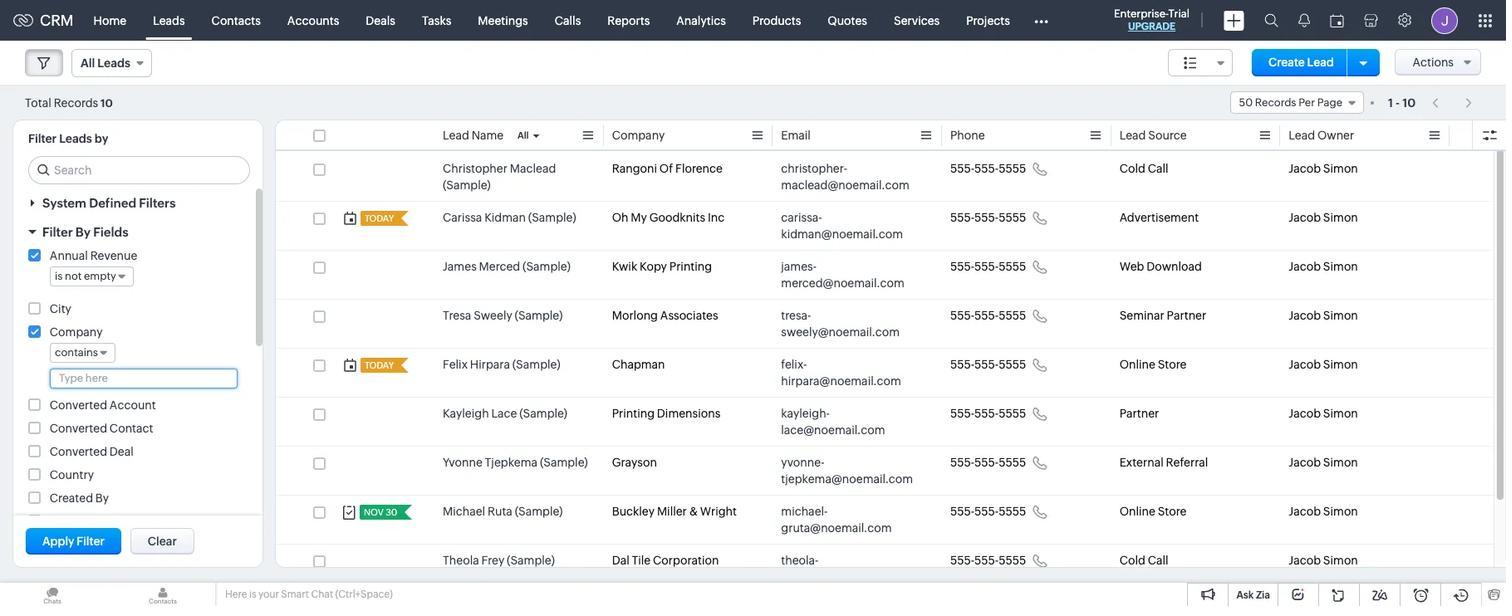Task type: locate. For each thing, give the bounding box(es) containing it.
4 5555 from the top
[[999, 309, 1027, 322]]

lead for lead name
[[443, 129, 469, 142]]

0 vertical spatial leads
[[153, 14, 185, 27]]

simon for james- merced@noemail.com
[[1324, 260, 1359, 273]]

1 horizontal spatial leads
[[98, 57, 130, 70]]

1 call from the top
[[1148, 162, 1169, 175]]

is left your
[[249, 589, 256, 601]]

converted up converted contact
[[50, 399, 107, 412]]

printing right kopy
[[670, 260, 712, 273]]

2 call from the top
[[1148, 554, 1169, 568]]

page
[[1318, 96, 1343, 109]]

partner right the seminar
[[1167, 309, 1207, 322]]

2 simon from the top
[[1324, 211, 1359, 224]]

filter inside button
[[77, 535, 105, 549]]

records inside field
[[1256, 96, 1297, 109]]

today for felix hirpara (sample)
[[365, 361, 394, 371]]

0 horizontal spatial is
[[55, 270, 63, 283]]

(sample) for theola frey (sample)
[[507, 554, 555, 568]]

converted contact
[[50, 422, 153, 435]]

converted for converted account
[[50, 399, 107, 412]]

converted for converted deal
[[50, 445, 107, 459]]

cold for christopher- maclead@noemail.com
[[1120, 162, 1146, 175]]

apply filter
[[42, 535, 105, 549]]

clear
[[148, 535, 177, 549]]

records right 50
[[1256, 96, 1297, 109]]

oh
[[612, 211, 629, 224]]

oh my goodknits inc
[[612, 211, 725, 224]]

2 vertical spatial filter
[[77, 535, 105, 549]]

2 store from the top
[[1158, 505, 1187, 519]]

(sample) right ruta
[[515, 505, 563, 519]]

email
[[781, 129, 811, 142]]

printing dimensions
[[612, 407, 721, 421]]

leads inside field
[[98, 57, 130, 70]]

by up time
[[95, 492, 109, 505]]

5 jacob from the top
[[1289, 358, 1321, 371]]

3 jacob simon from the top
[[1289, 260, 1359, 273]]

products
[[753, 14, 801, 27]]

store down seminar partner
[[1158, 358, 1187, 371]]

lead right create
[[1308, 56, 1334, 69]]

0 vertical spatial online
[[1120, 358, 1156, 371]]

tjepkema
[[485, 456, 538, 470]]

0 vertical spatial cold call
[[1120, 162, 1169, 175]]

store for felix- hirpara@noemail.com
[[1158, 358, 1187, 371]]

Type here text field
[[51, 370, 237, 388]]

7 jacob from the top
[[1289, 456, 1321, 470]]

company up rangoni
[[612, 129, 665, 142]]

sweely
[[474, 309, 513, 322]]

2 vertical spatial leads
[[59, 132, 92, 145]]

contacts image
[[111, 583, 215, 607]]

simon
[[1324, 162, 1359, 175], [1324, 211, 1359, 224], [1324, 260, 1359, 273], [1324, 309, 1359, 322], [1324, 358, 1359, 371], [1324, 407, 1359, 421], [1324, 456, 1359, 470], [1324, 505, 1359, 519], [1324, 554, 1359, 568]]

filter down total
[[28, 132, 57, 145]]

1 converted from the top
[[50, 399, 107, 412]]

0 horizontal spatial records
[[54, 96, 98, 109]]

8 jacob simon from the top
[[1289, 505, 1359, 519]]

jacob for james- merced@noemail.com
[[1289, 260, 1321, 273]]

leads down home link
[[98, 57, 130, 70]]

lead for lead source
[[1120, 129, 1146, 142]]

0 horizontal spatial leads
[[59, 132, 92, 145]]

0 vertical spatial converted
[[50, 399, 107, 412]]

50
[[1240, 96, 1253, 109]]

create
[[1269, 56, 1305, 69]]

lead left name
[[443, 129, 469, 142]]

james- merced@noemail.com link
[[781, 258, 917, 292]]

1 vertical spatial is
[[249, 589, 256, 601]]

1 cold call from the top
[[1120, 162, 1169, 175]]

1 store from the top
[[1158, 358, 1187, 371]]

total records 10
[[25, 96, 113, 109]]

by
[[95, 132, 108, 145]]

company
[[612, 129, 665, 142], [50, 326, 103, 339]]

partner up external
[[1120, 407, 1160, 421]]

10 inside total records 10
[[101, 97, 113, 109]]

5 simon from the top
[[1324, 358, 1359, 371]]

online down external
[[1120, 505, 1156, 519]]

carissa-
[[781, 211, 822, 224]]

1 jacob simon from the top
[[1289, 162, 1359, 175]]

6 5555 from the top
[[999, 407, 1027, 421]]

converted
[[50, 399, 107, 412], [50, 422, 107, 435], [50, 445, 107, 459]]

3 555-555-5555 from the top
[[951, 260, 1027, 273]]

8 5555 from the top
[[999, 505, 1027, 519]]

leads link
[[140, 0, 198, 40]]

online for felix- hirpara@noemail.com
[[1120, 358, 1156, 371]]

1 5555 from the top
[[999, 162, 1027, 175]]

filter for filter leads by
[[28, 132, 57, 145]]

4 simon from the top
[[1324, 309, 1359, 322]]

1 simon from the top
[[1324, 162, 1359, 175]]

2 jacob simon from the top
[[1289, 211, 1359, 224]]

florence
[[676, 162, 723, 175]]

1 vertical spatial today link
[[361, 358, 396, 373]]

1 cold from the top
[[1120, 162, 1146, 175]]

carissa
[[443, 211, 482, 224]]

1 created from the top
[[50, 492, 93, 505]]

2 jacob from the top
[[1289, 211, 1321, 224]]

created by
[[50, 492, 109, 505]]

(sample) for carissa kidman (sample)
[[528, 211, 576, 224]]

0 vertical spatial cold
[[1120, 162, 1146, 175]]

2 555-555-5555 from the top
[[951, 211, 1027, 224]]

4 jacob simon from the top
[[1289, 309, 1359, 322]]

all leads
[[81, 57, 130, 70]]

9 555-555-5555 from the top
[[951, 554, 1027, 568]]

is left not
[[55, 270, 63, 283]]

9 5555 from the top
[[999, 554, 1027, 568]]

created for created by
[[50, 492, 93, 505]]

online store for felix- hirpara@noemail.com
[[1120, 358, 1187, 371]]

2 created from the top
[[50, 515, 93, 529]]

actions
[[1413, 56, 1454, 69]]

online
[[1120, 358, 1156, 371], [1120, 505, 1156, 519]]

1 vertical spatial printing
[[612, 407, 655, 421]]

by inside dropdown button
[[76, 225, 91, 239]]

simon for michael- gruta@noemail.com
[[1324, 505, 1359, 519]]

jacob for tresa- sweely@noemail.com
[[1289, 309, 1321, 322]]

jacob for christopher- maclead@noemail.com
[[1289, 162, 1321, 175]]

0 vertical spatial created
[[50, 492, 93, 505]]

signals element
[[1289, 0, 1321, 41]]

deals
[[366, 14, 396, 27]]

1 vertical spatial cold call
[[1120, 554, 1169, 568]]

(sample) inside christopher maclead (sample)
[[443, 179, 491, 192]]

2 vertical spatial converted
[[50, 445, 107, 459]]

jacob for theola- frey@noemail.com
[[1289, 554, 1321, 568]]

10 for total records 10
[[101, 97, 113, 109]]

all inside field
[[81, 57, 95, 70]]

records up filter leads by
[[54, 96, 98, 109]]

here is your smart chat (ctrl+space)
[[225, 589, 393, 601]]

converted for converted contact
[[50, 422, 107, 435]]

None field
[[1169, 49, 1233, 76]]

all for all
[[518, 130, 529, 140]]

Other Modules field
[[1024, 7, 1059, 34]]

create menu element
[[1214, 0, 1255, 40]]

7 simon from the top
[[1324, 456, 1359, 470]]

1 horizontal spatial 10
[[1403, 96, 1416, 109]]

profile image
[[1432, 7, 1459, 34]]

total
[[25, 96, 51, 109]]

8 simon from the top
[[1324, 505, 1359, 519]]

555-
[[951, 162, 975, 175], [975, 162, 999, 175], [951, 211, 975, 224], [975, 211, 999, 224], [951, 260, 975, 273], [975, 260, 999, 273], [951, 309, 975, 322], [975, 309, 999, 322], [951, 358, 975, 371], [975, 358, 999, 371], [951, 407, 975, 421], [975, 407, 999, 421], [951, 456, 975, 470], [975, 456, 999, 470], [951, 505, 975, 519], [975, 505, 999, 519], [951, 554, 975, 568], [975, 554, 999, 568]]

1 vertical spatial store
[[1158, 505, 1187, 519]]

enterprise-
[[1114, 7, 1169, 20]]

1 horizontal spatial records
[[1256, 96, 1297, 109]]

corporation
[[653, 554, 719, 568]]

leads left by
[[59, 132, 92, 145]]

0 horizontal spatial by
[[76, 225, 91, 239]]

by for filter
[[76, 225, 91, 239]]

4 jacob from the top
[[1289, 309, 1321, 322]]

created up apply filter on the bottom of the page
[[50, 515, 93, 529]]

1 vertical spatial cold
[[1120, 554, 1146, 568]]

jacob simon for carissa- kidman@noemail.com
[[1289, 211, 1359, 224]]

1 vertical spatial online store
[[1120, 505, 1187, 519]]

5555 for tresa- sweely@noemail.com
[[999, 309, 1027, 322]]

all
[[81, 57, 95, 70], [518, 130, 529, 140]]

30
[[386, 508, 398, 518]]

calendar image
[[1331, 14, 1345, 27]]

0 vertical spatial partner
[[1167, 309, 1207, 322]]

yvonne tjepkema (sample)
[[443, 456, 588, 470]]

annual revenue
[[50, 249, 137, 263]]

0 vertical spatial store
[[1158, 358, 1187, 371]]

9 simon from the top
[[1324, 554, 1359, 568]]

tile
[[632, 554, 651, 568]]

tasks link
[[409, 0, 465, 40]]

(sample) for felix hirpara (sample)
[[513, 358, 561, 371]]

lead source
[[1120, 129, 1187, 142]]

simon for theola- frey@noemail.com
[[1324, 554, 1359, 568]]

tresa
[[443, 309, 472, 322]]

kayleigh
[[443, 407, 489, 421]]

simon for felix- hirpara@noemail.com
[[1324, 358, 1359, 371]]

1 jacob from the top
[[1289, 162, 1321, 175]]

2 online from the top
[[1120, 505, 1156, 519]]

online store down external referral at the right bottom of the page
[[1120, 505, 1187, 519]]

theola
[[443, 554, 479, 568]]

store down external referral at the right bottom of the page
[[1158, 505, 1187, 519]]

lace
[[492, 407, 517, 421]]

6 simon from the top
[[1324, 407, 1359, 421]]

-
[[1396, 96, 1401, 109]]

555-555-5555 for carissa- kidman@noemail.com
[[951, 211, 1027, 224]]

10 right -
[[1403, 96, 1416, 109]]

theola-
[[781, 554, 819, 568]]

navigation
[[1425, 91, 1482, 115]]

tresa- sweely@noemail.com
[[781, 309, 900, 339]]

2 cold call from the top
[[1120, 554, 1169, 568]]

1 555-555-5555 from the top
[[951, 162, 1027, 175]]

1 vertical spatial leads
[[98, 57, 130, 70]]

records
[[54, 96, 98, 109], [1256, 96, 1297, 109]]

(sample) for michael ruta (sample)
[[515, 505, 563, 519]]

9 jacob from the top
[[1289, 554, 1321, 568]]

my
[[631, 211, 647, 224]]

yvonne- tjepkema@noemail.com link
[[781, 455, 917, 488]]

row group
[[276, 153, 1494, 607]]

1 vertical spatial partner
[[1120, 407, 1160, 421]]

0 vertical spatial by
[[76, 225, 91, 239]]

online down the seminar
[[1120, 358, 1156, 371]]

2 today link from the top
[[361, 358, 396, 373]]

theola- frey@noemail.com
[[781, 554, 884, 584]]

is not empty field
[[50, 267, 134, 287]]

0 horizontal spatial all
[[81, 57, 95, 70]]

0 vertical spatial online store
[[1120, 358, 1187, 371]]

trial
[[1169, 7, 1190, 20]]

Search text field
[[29, 157, 249, 184]]

all for all leads
[[81, 57, 95, 70]]

today link for felix
[[361, 358, 396, 373]]

1 horizontal spatial company
[[612, 129, 665, 142]]

contains field
[[50, 343, 116, 363]]

2 today from the top
[[365, 361, 394, 371]]

theola frey (sample) link
[[443, 553, 555, 569]]

lead down "per"
[[1289, 129, 1316, 142]]

enterprise-trial upgrade
[[1114, 7, 1190, 32]]

jacob simon for felix- hirpara@noemail.com
[[1289, 358, 1359, 371]]

5555
[[999, 162, 1027, 175], [999, 211, 1027, 224], [999, 260, 1027, 273], [999, 309, 1027, 322], [999, 358, 1027, 371], [999, 407, 1027, 421], [999, 456, 1027, 470], [999, 505, 1027, 519], [999, 554, 1027, 568]]

online store down seminar partner
[[1120, 358, 1187, 371]]

1 vertical spatial all
[[518, 130, 529, 140]]

leads right home link
[[153, 14, 185, 27]]

9 jacob simon from the top
[[1289, 554, 1359, 568]]

filter by fields
[[42, 225, 128, 239]]

0 vertical spatial today
[[365, 214, 394, 224]]

6 jacob from the top
[[1289, 407, 1321, 421]]

nov 30
[[364, 508, 398, 518]]

7 5555 from the top
[[999, 456, 1027, 470]]

by up the annual revenue
[[76, 225, 91, 239]]

7 555-555-5555 from the top
[[951, 456, 1027, 470]]

3 simon from the top
[[1324, 260, 1359, 273]]

3 jacob from the top
[[1289, 260, 1321, 273]]

6 jacob simon from the top
[[1289, 407, 1359, 421]]

(sample) right merced
[[523, 260, 571, 273]]

converted up converted deal
[[50, 422, 107, 435]]

all up total records 10
[[81, 57, 95, 70]]

1 horizontal spatial by
[[95, 492, 109, 505]]

all up maclead
[[518, 130, 529, 140]]

converted up 'country'
[[50, 445, 107, 459]]

kopy
[[640, 260, 667, 273]]

filter inside dropdown button
[[42, 225, 73, 239]]

2 horizontal spatial leads
[[153, 14, 185, 27]]

1 vertical spatial by
[[95, 492, 109, 505]]

store for michael- gruta@noemail.com
[[1158, 505, 1187, 519]]

merced
[[479, 260, 520, 273]]

today for carissa kidman (sample)
[[365, 214, 394, 224]]

(sample) right frey
[[507, 554, 555, 568]]

system defined filters button
[[13, 189, 263, 218]]

christopher maclead (sample) link
[[443, 160, 596, 194]]

calls link
[[542, 0, 594, 40]]

0 vertical spatial call
[[1148, 162, 1169, 175]]

created time
[[50, 515, 122, 529]]

projects link
[[953, 0, 1024, 40]]

is not empty
[[55, 270, 116, 283]]

1 online from the top
[[1120, 358, 1156, 371]]

is
[[55, 270, 63, 283], [249, 589, 256, 601]]

carissa- kidman@noemail.com
[[781, 211, 903, 241]]

2 converted from the top
[[50, 422, 107, 435]]

(sample) right lace
[[520, 407, 568, 421]]

0 vertical spatial all
[[81, 57, 95, 70]]

7 jacob simon from the top
[[1289, 456, 1359, 470]]

1 today link from the top
[[361, 211, 396, 226]]

james-
[[781, 260, 817, 273]]

jacob simon for michael- gruta@noemail.com
[[1289, 505, 1359, 519]]

printing up grayson on the left of page
[[612, 407, 655, 421]]

1 vertical spatial today
[[365, 361, 394, 371]]

0 horizontal spatial company
[[50, 326, 103, 339]]

filter up annual
[[42, 225, 73, 239]]

3 converted from the top
[[50, 445, 107, 459]]

(sample) for yvonne tjepkema (sample)
[[540, 456, 588, 470]]

call for christopher- maclead@noemail.com
[[1148, 162, 1169, 175]]

created down 'country'
[[50, 492, 93, 505]]

jacob for michael- gruta@noemail.com
[[1289, 505, 1321, 519]]

company up "contains"
[[50, 326, 103, 339]]

kayleigh lace (sample) link
[[443, 406, 568, 422]]

2 5555 from the top
[[999, 211, 1027, 224]]

8 jacob from the top
[[1289, 505, 1321, 519]]

chats image
[[0, 583, 105, 607]]

filter down "created time"
[[77, 535, 105, 549]]

5 jacob simon from the top
[[1289, 358, 1359, 371]]

(sample) right kidman
[[528, 211, 576, 224]]

1 vertical spatial converted
[[50, 422, 107, 435]]

2 online store from the top
[[1120, 505, 1187, 519]]

tasks
[[422, 14, 452, 27]]

(sample) right "tjepkema"
[[540, 456, 588, 470]]

5555 for carissa- kidman@noemail.com
[[999, 211, 1027, 224]]

1 vertical spatial online
[[1120, 505, 1156, 519]]

5 5555 from the top
[[999, 358, 1027, 371]]

christopher maclead (sample)
[[443, 162, 556, 192]]

associates
[[661, 309, 719, 322]]

0 vertical spatial filter
[[28, 132, 57, 145]]

filter for filter by fields
[[42, 225, 73, 239]]

0 vertical spatial is
[[55, 270, 63, 283]]

city
[[50, 303, 71, 316]]

cold call for theola- frey@noemail.com
[[1120, 554, 1169, 568]]

0 vertical spatial today link
[[361, 211, 396, 226]]

ruta
[[488, 505, 513, 519]]

1 vertical spatial created
[[50, 515, 93, 529]]

6 555-555-5555 from the top
[[951, 407, 1027, 421]]

james merced (sample)
[[443, 260, 571, 273]]

meetings
[[478, 14, 528, 27]]

(sample) down 'christopher'
[[443, 179, 491, 192]]

0 vertical spatial printing
[[670, 260, 712, 273]]

lead left source
[[1120, 129, 1146, 142]]

0 horizontal spatial 10
[[101, 97, 113, 109]]

row group containing christopher maclead (sample)
[[276, 153, 1494, 607]]

10 up by
[[101, 97, 113, 109]]

1 today from the top
[[365, 214, 394, 224]]

4 555-555-5555 from the top
[[951, 309, 1027, 322]]

1 vertical spatial call
[[1148, 554, 1169, 568]]

5 555-555-5555 from the top
[[951, 358, 1027, 371]]

3 5555 from the top
[[999, 260, 1027, 273]]

sweely@noemail.com
[[781, 326, 900, 339]]

(sample) right hirpara
[[513, 358, 561, 371]]

1 online store from the top
[[1120, 358, 1187, 371]]

8 555-555-5555 from the top
[[951, 505, 1027, 519]]

1 vertical spatial filter
[[42, 225, 73, 239]]

jacob simon
[[1289, 162, 1359, 175], [1289, 211, 1359, 224], [1289, 260, 1359, 273], [1289, 309, 1359, 322], [1289, 358, 1359, 371], [1289, 407, 1359, 421], [1289, 456, 1359, 470], [1289, 505, 1359, 519], [1289, 554, 1359, 568]]

1 horizontal spatial all
[[518, 130, 529, 140]]

2 cold from the top
[[1120, 554, 1146, 568]]

lace@noemail.com
[[781, 424, 886, 437]]

(sample) right sweely
[[515, 309, 563, 322]]



Task type: describe. For each thing, give the bounding box(es) containing it.
1 horizontal spatial printing
[[670, 260, 712, 273]]

555-555-5555 for michael- gruta@noemail.com
[[951, 505, 1027, 519]]

0 horizontal spatial printing
[[612, 407, 655, 421]]

by for created
[[95, 492, 109, 505]]

tresa sweely (sample) link
[[443, 307, 563, 324]]

kayleigh- lace@noemail.com
[[781, 407, 886, 437]]

create menu image
[[1224, 10, 1245, 30]]

frey@noemail.com
[[781, 571, 884, 584]]

5555 for yvonne- tjepkema@noemail.com
[[999, 456, 1027, 470]]

christopher
[[443, 162, 508, 175]]

nov 30 link
[[360, 505, 399, 520]]

projects
[[967, 14, 1010, 27]]

555-555-5555 for theola- frey@noemail.com
[[951, 554, 1027, 568]]

&
[[689, 505, 698, 519]]

jacob simon for yvonne- tjepkema@noemail.com
[[1289, 456, 1359, 470]]

contact
[[110, 422, 153, 435]]

is inside field
[[55, 270, 63, 283]]

All Leads field
[[71, 49, 152, 77]]

michael- gruta@noemail.com
[[781, 505, 892, 535]]

system
[[42, 196, 86, 210]]

(sample) for christopher maclead (sample)
[[443, 179, 491, 192]]

tresa-
[[781, 309, 811, 322]]

reports link
[[594, 0, 663, 40]]

created for created time
[[50, 515, 93, 529]]

5555 for kayleigh- lace@noemail.com
[[999, 407, 1027, 421]]

ask zia
[[1237, 590, 1271, 602]]

0 vertical spatial company
[[612, 129, 665, 142]]

signals image
[[1299, 13, 1311, 27]]

simon for kayleigh- lace@noemail.com
[[1324, 407, 1359, 421]]

1 - 10
[[1389, 96, 1416, 109]]

kayleigh-
[[781, 407, 830, 421]]

christopher- maclead@noemail.com link
[[781, 160, 917, 194]]

zia
[[1257, 590, 1271, 602]]

cold call for christopher- maclead@noemail.com
[[1120, 162, 1169, 175]]

(sample) for james merced (sample)
[[523, 260, 571, 273]]

your
[[258, 589, 279, 601]]

1 horizontal spatial is
[[249, 589, 256, 601]]

555-555-5555 for tresa- sweely@noemail.com
[[951, 309, 1027, 322]]

smart
[[281, 589, 309, 601]]

web download
[[1120, 260, 1203, 273]]

jacob simon for theola- frey@noemail.com
[[1289, 554, 1359, 568]]

morlong
[[612, 309, 658, 322]]

5555 for felix- hirpara@noemail.com
[[999, 358, 1027, 371]]

michael
[[443, 505, 485, 519]]

simon for tresa- sweely@noemail.com
[[1324, 309, 1359, 322]]

lead owner
[[1289, 129, 1355, 142]]

cold for theola- frey@noemail.com
[[1120, 554, 1146, 568]]

time
[[95, 515, 122, 529]]

jacob for kayleigh- lace@noemail.com
[[1289, 407, 1321, 421]]

deals link
[[353, 0, 409, 40]]

1 horizontal spatial partner
[[1167, 309, 1207, 322]]

per
[[1299, 96, 1316, 109]]

555-555-5555 for james- merced@noemail.com
[[951, 260, 1027, 273]]

here
[[225, 589, 247, 601]]

search image
[[1265, 13, 1279, 27]]

deal
[[110, 445, 134, 459]]

michael ruta (sample) link
[[443, 504, 563, 520]]

accounts
[[287, 14, 339, 27]]

leads for all leads
[[98, 57, 130, 70]]

theola frey (sample)
[[443, 554, 555, 568]]

empty
[[84, 270, 116, 283]]

5555 for james- merced@noemail.com
[[999, 260, 1027, 273]]

advertisement
[[1120, 211, 1199, 224]]

merced@noemail.com
[[781, 277, 905, 290]]

jacob simon for kayleigh- lace@noemail.com
[[1289, 407, 1359, 421]]

account
[[110, 399, 156, 412]]

converted account
[[50, 399, 156, 412]]

rangoni of florence
[[612, 162, 723, 175]]

tresa- sweely@noemail.com link
[[781, 307, 917, 341]]

grayson
[[612, 456, 657, 470]]

0 horizontal spatial partner
[[1120, 407, 1160, 421]]

morlong associates
[[612, 309, 719, 322]]

jacob for yvonne- tjepkema@noemail.com
[[1289, 456, 1321, 470]]

simon for christopher- maclead@noemail.com
[[1324, 162, 1359, 175]]

size image
[[1184, 56, 1198, 71]]

online store for michael- gruta@noemail.com
[[1120, 505, 1187, 519]]

555-555-5555 for kayleigh- lace@noemail.com
[[951, 407, 1027, 421]]

filters
[[139, 196, 176, 210]]

felix
[[443, 358, 468, 371]]

leads inside 'link'
[[153, 14, 185, 27]]

records for total
[[54, 96, 98, 109]]

search element
[[1255, 0, 1289, 41]]

seminar
[[1120, 309, 1165, 322]]

10 for 1 - 10
[[1403, 96, 1416, 109]]

felix- hirpara@noemail.com link
[[781, 357, 917, 390]]

filter by fields button
[[13, 218, 263, 247]]

jacob for felix- hirpara@noemail.com
[[1289, 358, 1321, 371]]

1
[[1389, 96, 1394, 109]]

simon for yvonne- tjepkema@noemail.com
[[1324, 456, 1359, 470]]

home link
[[80, 0, 140, 40]]

jacob simon for christopher- maclead@noemail.com
[[1289, 162, 1359, 175]]

lead for lead owner
[[1289, 129, 1316, 142]]

home
[[94, 14, 126, 27]]

carissa kidman (sample) link
[[443, 209, 576, 226]]

jacob simon for tresa- sweely@noemail.com
[[1289, 309, 1359, 322]]

gruta@noemail.com
[[781, 522, 892, 535]]

system defined filters
[[42, 196, 176, 210]]

(sample) for tresa sweely (sample)
[[515, 309, 563, 322]]

referral
[[1166, 456, 1209, 470]]

felix hirpara (sample) link
[[443, 357, 561, 373]]

leads for filter leads by
[[59, 132, 92, 145]]

not
[[65, 270, 82, 283]]

5555 for theola- frey@noemail.com
[[999, 554, 1027, 568]]

crm
[[40, 12, 74, 29]]

50 Records Per Page field
[[1230, 91, 1365, 114]]

contacts link
[[198, 0, 274, 40]]

wright
[[700, 505, 737, 519]]

buckley miller & wright
[[612, 505, 737, 519]]

records for 50
[[1256, 96, 1297, 109]]

today link for carissa
[[361, 211, 396, 226]]

jacob for carissa- kidman@noemail.com
[[1289, 211, 1321, 224]]

simon for carissa- kidman@noemail.com
[[1324, 211, 1359, 224]]

dimensions
[[657, 407, 721, 421]]

(ctrl+space)
[[335, 589, 393, 601]]

phone
[[951, 129, 985, 142]]

jacob simon for james- merced@noemail.com
[[1289, 260, 1359, 273]]

online for michael- gruta@noemail.com
[[1120, 505, 1156, 519]]

michael-
[[781, 505, 828, 519]]

555-555-5555 for yvonne- tjepkema@noemail.com
[[951, 456, 1027, 470]]

5555 for michael- gruta@noemail.com
[[999, 505, 1027, 519]]

filter leads by
[[28, 132, 108, 145]]

buckley
[[612, 505, 655, 519]]

defined
[[89, 196, 136, 210]]

owner
[[1318, 129, 1355, 142]]

(sample) for kayleigh lace (sample)
[[520, 407, 568, 421]]

555-555-5555 for christopher- maclead@noemail.com
[[951, 162, 1027, 175]]

1 vertical spatial company
[[50, 326, 103, 339]]

555-555-5555 for felix- hirpara@noemail.com
[[951, 358, 1027, 371]]

analytics link
[[663, 0, 740, 40]]

hirpara
[[470, 358, 510, 371]]

5555 for christopher- maclead@noemail.com
[[999, 162, 1027, 175]]

call for theola- frey@noemail.com
[[1148, 554, 1169, 568]]

revenue
[[90, 249, 137, 263]]

michael- gruta@noemail.com link
[[781, 504, 917, 537]]

crm link
[[13, 12, 74, 29]]

source
[[1149, 129, 1187, 142]]

tjepkema@noemail.com
[[781, 473, 914, 486]]

profile element
[[1422, 0, 1469, 40]]

lead inside create lead button
[[1308, 56, 1334, 69]]

contacts
[[212, 14, 261, 27]]

create lead
[[1269, 56, 1334, 69]]



Task type: vqa. For each thing, say whether or not it's contained in the screenshot.


